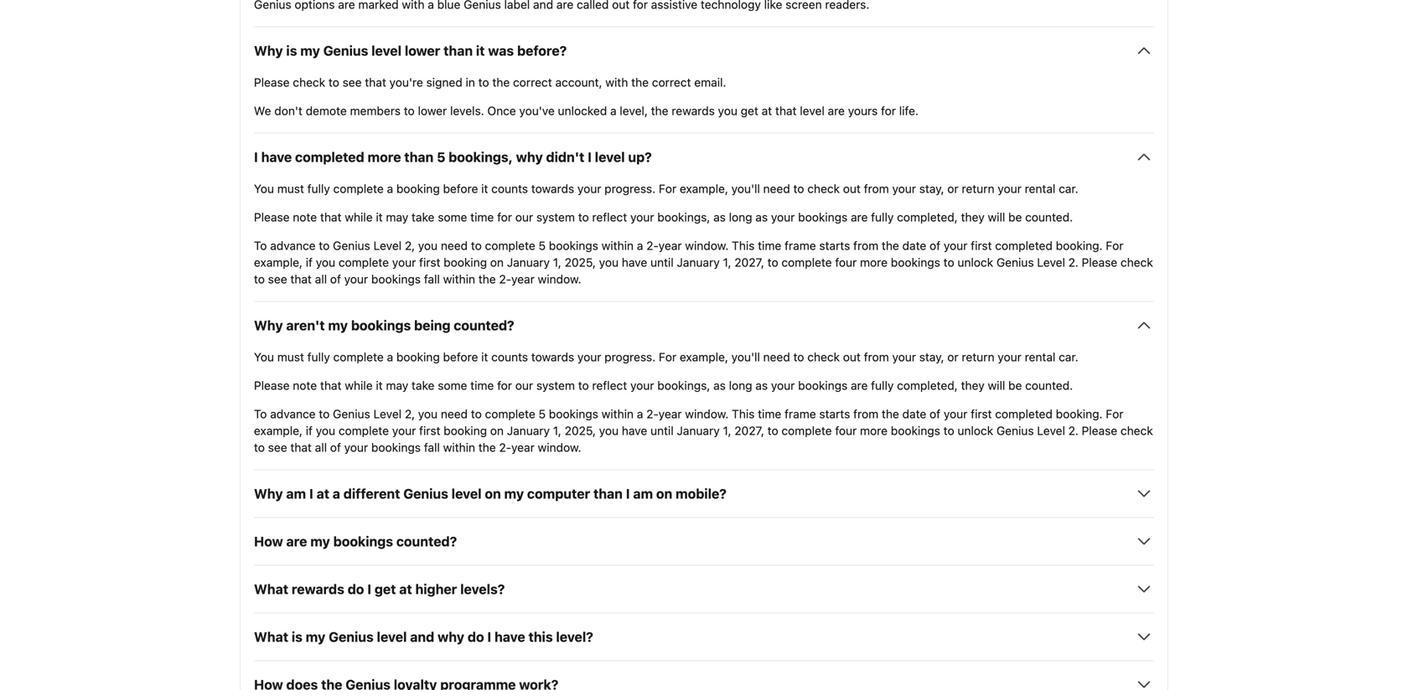 Task type: describe. For each thing, give the bounding box(es) containing it.
be for why aren't my bookings being counted?
[[1009, 379, 1022, 393]]

0 vertical spatial rewards
[[672, 104, 715, 118]]

1 am from the left
[[286, 486, 306, 502]]

what for what rewards do i get at higher levels?
[[254, 582, 288, 598]]

0 vertical spatial counted?
[[454, 318, 514, 334]]

advance for have
[[270, 239, 316, 253]]

being
[[414, 318, 451, 334]]

genius inside dropdown button
[[403, 486, 448, 502]]

this
[[529, 629, 553, 645]]

why aren't my bookings being counted? button
[[254, 315, 1154, 336]]

demote
[[306, 104, 347, 118]]

starts for i have completed more than 5 bookings, why didn't i level up?
[[819, 239, 850, 253]]

rewards inside dropdown button
[[292, 582, 344, 598]]

you must fully complete a booking before it counts towards your progress. for example, you'll need to check out from your stay, or return your rental car. for why aren't my bookings being counted?
[[254, 350, 1079, 364]]

1 vertical spatial counted?
[[396, 534, 457, 550]]

before for counted?
[[443, 350, 478, 364]]

what rewards do i get at higher levels?
[[254, 582, 505, 598]]

levels.
[[450, 104, 484, 118]]

counted. for i have completed more than 5 bookings, why didn't i level up?
[[1025, 210, 1073, 224]]

you for why
[[254, 350, 274, 364]]

2. for why aren't my bookings being counted?
[[1069, 424, 1079, 438]]

bookings inside how are my bookings counted? dropdown button
[[333, 534, 393, 550]]

bookings, inside dropdown button
[[449, 149, 513, 165]]

why for why aren't my bookings being counted?
[[254, 318, 283, 334]]

1 correct from the left
[[513, 75, 552, 89]]

with
[[606, 75, 628, 89]]

booking down i have completed more than 5 bookings, why didn't i level up?
[[396, 182, 440, 196]]

bookings, for 5
[[658, 210, 710, 224]]

computer
[[527, 486, 590, 502]]

date for i have completed more than 5 bookings, why didn't i level up?
[[903, 239, 927, 253]]

0 vertical spatial at
[[762, 104, 772, 118]]

completed, for why aren't my bookings being counted?
[[897, 379, 958, 393]]

what is my genius level and why do i have this level?
[[254, 629, 593, 645]]

note for have
[[293, 210, 317, 224]]

while for bookings
[[345, 379, 373, 393]]

why am i at a different genius level on my computer than i am on mobile? button
[[254, 484, 1154, 504]]

unlocked
[[558, 104, 607, 118]]

mobile?
[[676, 486, 727, 502]]

2 vertical spatial than
[[594, 486, 623, 502]]

why inside dropdown button
[[516, 149, 543, 165]]

i left different
[[309, 486, 313, 502]]

members
[[350, 104, 401, 118]]

they for why aren't my bookings being counted?
[[961, 379, 985, 393]]

my for what is my genius level and why do i have this level?
[[306, 629, 326, 645]]

to for i
[[254, 239, 267, 253]]

life.
[[899, 104, 919, 118]]

don't
[[274, 104, 303, 118]]

account,
[[555, 75, 602, 89]]

i have completed more than 5 bookings, why didn't i level up?
[[254, 149, 652, 165]]

how
[[254, 534, 283, 550]]

advance for aren't
[[270, 407, 316, 421]]

rental for i have completed more than 5 bookings, why didn't i level up?
[[1025, 182, 1056, 196]]

what rewards do i get at higher levels? button
[[254, 580, 1154, 600]]

once
[[487, 104, 516, 118]]

to for why
[[254, 407, 267, 421]]

towards for i have completed more than 5 bookings, why didn't i level up?
[[531, 182, 574, 196]]

i right the computer
[[626, 486, 630, 502]]

lower for levels.
[[418, 104, 447, 118]]

counts for counted?
[[491, 350, 528, 364]]

2027, for i have completed more than 5 bookings, why didn't i level up?
[[735, 256, 764, 269]]

please check to see that you're signed in to the correct account, with the correct email.
[[254, 75, 726, 89]]

frame for why aren't my bookings being counted?
[[785, 407, 816, 421]]

out for why aren't my bookings being counted?
[[843, 350, 861, 364]]

counted. for why aren't my bookings being counted?
[[1025, 379, 1073, 393]]

5 for 5
[[539, 239, 546, 253]]

we
[[254, 104, 271, 118]]

fall for than
[[424, 272, 440, 286]]

they for i have completed more than 5 bookings, why didn't i level up?
[[961, 210, 985, 224]]

must for aren't
[[277, 350, 304, 364]]

at inside dropdown button
[[399, 582, 412, 598]]

if for have
[[306, 256, 313, 269]]

some for counted?
[[438, 379, 467, 393]]

yours
[[848, 104, 878, 118]]

2025, for i have completed more than 5 bookings, why didn't i level up?
[[565, 256, 596, 269]]

this for why aren't my bookings being counted?
[[732, 407, 755, 421]]

progress. for i have completed more than 5 bookings, why didn't i level up?
[[605, 182, 656, 196]]

you'll for why aren't my bookings being counted?
[[732, 350, 760, 364]]

completed inside dropdown button
[[295, 149, 364, 165]]

to advance to genius level 2, you need to complete 5 bookings within a 2-year window. this time frame starts from the date of your first completed booking. for example, if you complete your first booking on january 1, 2025, you have until january 1, 2027, to complete four more bookings to unlock genius level 2. please check to see that all of your bookings fall within the 2-year window. for why aren't my bookings being counted?
[[254, 407, 1153, 455]]

my for how are my bookings counted?
[[310, 534, 330, 550]]

before?
[[517, 43, 567, 59]]

how are my bookings counted?
[[254, 534, 457, 550]]

2025, for why aren't my bookings being counted?
[[565, 424, 596, 438]]

0 vertical spatial get
[[741, 104, 759, 118]]

levels?
[[460, 582, 505, 598]]

why is my genius level lower than it was before? button
[[254, 41, 1154, 61]]

some for 5
[[438, 210, 467, 224]]

is for what
[[292, 629, 303, 645]]

i have completed more than 5 bookings, why didn't i level up? button
[[254, 147, 1154, 167]]

four for why aren't my bookings being counted?
[[835, 424, 857, 438]]

i down how are my bookings counted?
[[367, 582, 371, 598]]

rental for why aren't my bookings being counted?
[[1025, 350, 1056, 364]]

0 horizontal spatial than
[[404, 149, 434, 165]]

may for more
[[386, 210, 408, 224]]

this for i have completed more than 5 bookings, why didn't i level up?
[[732, 239, 755, 253]]

unlock for why aren't my bookings being counted?
[[958, 424, 994, 438]]

was
[[488, 43, 514, 59]]

progress. for why aren't my bookings being counted?
[[605, 350, 656, 364]]

for for why aren't my bookings being counted?
[[497, 379, 512, 393]]

booking up the being
[[444, 256, 487, 269]]

while for more
[[345, 210, 373, 224]]

unlock for i have completed more than 5 bookings, why didn't i level up?
[[958, 256, 994, 269]]

bookings, for counted?
[[658, 379, 710, 393]]

why am i at a different genius level on my computer than i am on mobile?
[[254, 486, 727, 502]]

booking. for i have completed more than 5 bookings, why didn't i level up?
[[1056, 239, 1103, 253]]

you're
[[390, 75, 423, 89]]

2, for being
[[405, 407, 415, 421]]

why for why am i at a different genius level on my computer than i am on mobile?
[[254, 486, 283, 502]]

return for why aren't my bookings being counted?
[[962, 350, 995, 364]]

my left the computer
[[504, 486, 524, 502]]

what for what is my genius level and why do i have this level?
[[254, 629, 288, 645]]

bookings inside why aren't my bookings being counted? dropdown button
[[351, 318, 411, 334]]

reflect for why aren't my bookings being counted?
[[592, 379, 627, 393]]

booking up why am i at a different genius level on my computer than i am on mobile?
[[444, 424, 487, 438]]

be for i have completed more than 5 bookings, why didn't i level up?
[[1009, 210, 1022, 224]]

aren't
[[286, 318, 325, 334]]

more for 5
[[860, 256, 888, 269]]

why aren't my bookings being counted?
[[254, 318, 514, 334]]

5 for counted?
[[539, 407, 546, 421]]



Task type: vqa. For each thing, say whether or not it's contained in the screenshot.
starts
yes



Task type: locate. For each thing, give the bounding box(es) containing it.
1 2027, from the top
[[735, 256, 764, 269]]

2 some from the top
[[438, 379, 467, 393]]

at left the higher
[[399, 582, 412, 598]]

january
[[507, 256, 550, 269], [677, 256, 720, 269], [507, 424, 550, 438], [677, 424, 720, 438]]

1 stay, from the top
[[919, 182, 944, 196]]

my for why is my genius level lower than it was before?
[[300, 43, 320, 59]]

2 to advance to genius level 2, you need to complete 5 bookings within a 2-year window. this time frame starts from the date of your first completed booking. for example, if you complete your first booking on january 1, 2025, you have until january 1, 2027, to complete four more bookings to unlock genius level 2. please check to see that all of your bookings fall within the 2-year window. from the top
[[254, 407, 1153, 455]]

a
[[610, 104, 617, 118], [387, 182, 393, 196], [637, 239, 643, 253], [387, 350, 393, 364], [637, 407, 643, 421], [333, 486, 340, 502]]

2 progress. from the top
[[605, 350, 656, 364]]

than inside dropdown button
[[444, 43, 473, 59]]

1 vertical spatial if
[[306, 424, 313, 438]]

1 horizontal spatial rewards
[[672, 104, 715, 118]]

completed for why aren't my bookings being counted?
[[995, 407, 1053, 421]]

please note that while it may take some time for our system to reflect your bookings, as long as your bookings are fully completed, they will be counted. down why aren't my bookings being counted? dropdown button
[[254, 379, 1073, 393]]

1 note from the top
[[293, 210, 317, 224]]

1 vertical spatial car.
[[1059, 350, 1079, 364]]

1 please note that while it may take some time for our system to reflect your bookings, as long as your bookings are fully completed, they will be counted. from the top
[[254, 210, 1073, 224]]

5 inside dropdown button
[[437, 149, 445, 165]]

1 vertical spatial 2.
[[1069, 424, 1079, 438]]

and
[[410, 629, 434, 645]]

counted? up the higher
[[396, 534, 457, 550]]

2 or from the top
[[948, 350, 959, 364]]

for for i have completed more than 5 bookings, why didn't i level up?
[[497, 210, 512, 224]]

1 vertical spatial see
[[268, 272, 287, 286]]

1 progress. from the top
[[605, 182, 656, 196]]

year
[[659, 239, 682, 253], [511, 272, 535, 286], [659, 407, 682, 421], [511, 441, 535, 455]]

1 out from the top
[[843, 182, 861, 196]]

1 vertical spatial out
[[843, 350, 861, 364]]

why for why is my genius level lower than it was before?
[[254, 43, 283, 59]]

2 vertical spatial see
[[268, 441, 287, 455]]

towards for why aren't my bookings being counted?
[[531, 350, 574, 364]]

four for i have completed more than 5 bookings, why didn't i level up?
[[835, 256, 857, 269]]

this
[[732, 239, 755, 253], [732, 407, 755, 421]]

than
[[444, 43, 473, 59], [404, 149, 434, 165], [594, 486, 623, 502]]

0 vertical spatial for
[[881, 104, 896, 118]]

1 all from the top
[[315, 272, 327, 286]]

1,
[[553, 256, 562, 269], [723, 256, 731, 269], [553, 424, 562, 438], [723, 424, 731, 438]]

you
[[254, 182, 274, 196], [254, 350, 274, 364]]

to advance to genius level 2, you need to complete 5 bookings within a 2-year window. this time frame starts from the date of your first completed booking. for example, if you complete your first booking on january 1, 2025, you have until january 1, 2027, to complete four more bookings to unlock genius level 2. please check to see that all of your bookings fall within the 2-year window. up why aren't my bookings being counted? dropdown button
[[254, 239, 1153, 286]]

all for completed
[[315, 272, 327, 286]]

all for my
[[315, 441, 327, 455]]

to advance to genius level 2, you need to complete 5 bookings within a 2-year window. this time frame starts from the date of your first completed booking. for example, if you complete your first booking on january 1, 2025, you have until january 1, 2027, to complete four more bookings to unlock genius level 2. please check to see that all of your bookings fall within the 2-year window. for i have completed more than 5 bookings, why didn't i level up?
[[254, 239, 1153, 286]]

why left aren't
[[254, 318, 283, 334]]

3 why from the top
[[254, 486, 283, 502]]

long for i have completed more than 5 bookings, why didn't i level up?
[[729, 210, 752, 224]]

take down i have completed more than 5 bookings, why didn't i level up?
[[412, 210, 435, 224]]

system
[[536, 210, 575, 224], [536, 379, 575, 393]]

long
[[729, 210, 752, 224], [729, 379, 752, 393]]

higher
[[415, 582, 457, 598]]

reflect for i have completed more than 5 bookings, why didn't i level up?
[[592, 210, 627, 224]]

fall for being
[[424, 441, 440, 455]]

bookings, down why aren't my bookings being counted? dropdown button
[[658, 379, 710, 393]]

1 counted. from the top
[[1025, 210, 1073, 224]]

correct up "you've"
[[513, 75, 552, 89]]

fall
[[424, 272, 440, 286], [424, 441, 440, 455]]

2 stay, from the top
[[919, 350, 944, 364]]

date for why aren't my bookings being counted?
[[903, 407, 927, 421]]

2, for than
[[405, 239, 415, 253]]

1 vertical spatial you
[[254, 350, 274, 364]]

2 completed, from the top
[[897, 379, 958, 393]]

until up why aren't my bookings being counted? dropdown button
[[651, 256, 674, 269]]

am left different
[[286, 486, 306, 502]]

1 vertical spatial do
[[468, 629, 484, 645]]

system for i have completed more than 5 bookings, why didn't i level up?
[[536, 210, 575, 224]]

counted?
[[454, 318, 514, 334], [396, 534, 457, 550]]

0 vertical spatial 5
[[437, 149, 445, 165]]

1 vertical spatial 5
[[539, 239, 546, 253]]

0 vertical spatial four
[[835, 256, 857, 269]]

0 horizontal spatial why
[[438, 629, 464, 645]]

i right didn't
[[588, 149, 592, 165]]

than down you're
[[404, 149, 434, 165]]

0 vertical spatial see
[[343, 75, 362, 89]]

0 vertical spatial what
[[254, 582, 288, 598]]

1 vertical spatial at
[[317, 486, 329, 502]]

1 our from the top
[[515, 210, 533, 224]]

while
[[345, 210, 373, 224], [345, 379, 373, 393]]

see for completed
[[268, 272, 287, 286]]

why
[[516, 149, 543, 165], [438, 629, 464, 645]]

1 vertical spatial what
[[254, 629, 288, 645]]

what is my genius level and why do i have this level? button
[[254, 627, 1154, 647]]

2 towards from the top
[[531, 350, 574, 364]]

1 vertical spatial why
[[254, 318, 283, 334]]

2 car. from the top
[[1059, 350, 1079, 364]]

0 vertical spatial date
[[903, 239, 927, 253]]

level
[[374, 239, 402, 253], [1037, 256, 1065, 269], [374, 407, 402, 421], [1037, 424, 1065, 438]]

some down i have completed more than 5 bookings, why didn't i level up?
[[438, 210, 467, 224]]

you'll for i have completed more than 5 bookings, why didn't i level up?
[[732, 182, 760, 196]]

will
[[988, 210, 1005, 224], [988, 379, 1005, 393]]

1 horizontal spatial correct
[[652, 75, 691, 89]]

1 you from the top
[[254, 182, 274, 196]]

that
[[365, 75, 386, 89], [775, 104, 797, 118], [320, 210, 342, 224], [290, 272, 312, 286], [320, 379, 342, 393], [290, 441, 312, 455]]

my up demote
[[300, 43, 320, 59]]

fall up the being
[[424, 272, 440, 286]]

correct left email.
[[652, 75, 691, 89]]

2 system from the top
[[536, 379, 575, 393]]

please note that while it may take some time for our system to reflect your bookings, as long as your bookings are fully completed, they will be counted. for i have completed more than 5 bookings, why didn't i level up?
[[254, 210, 1073, 224]]

1 advance from the top
[[270, 239, 316, 253]]

lower inside dropdown button
[[405, 43, 440, 59]]

2 starts from the top
[[819, 407, 850, 421]]

take
[[412, 210, 435, 224], [412, 379, 435, 393]]

is for why
[[286, 43, 297, 59]]

i down levels?
[[487, 629, 491, 645]]

at up i have completed more than 5 bookings, why didn't i level up? dropdown button
[[762, 104, 772, 118]]

must down the "don't"
[[277, 182, 304, 196]]

see
[[343, 75, 362, 89], [268, 272, 287, 286], [268, 441, 287, 455]]

1 vertical spatial frame
[[785, 407, 816, 421]]

1 2025, from the top
[[565, 256, 596, 269]]

than up in
[[444, 43, 473, 59]]

progress. down "up?"
[[605, 182, 656, 196]]

take down the being
[[412, 379, 435, 393]]

0 vertical spatial out
[[843, 182, 861, 196]]

get up i have completed more than 5 bookings, why didn't i level up? dropdown button
[[741, 104, 759, 118]]

2 2025, from the top
[[565, 424, 596, 438]]

before for 5
[[443, 182, 478, 196]]

why up how
[[254, 486, 283, 502]]

1 vertical spatial stay,
[[919, 350, 944, 364]]

2 this from the top
[[732, 407, 755, 421]]

1 must from the top
[[277, 182, 304, 196]]

1 vertical spatial take
[[412, 379, 435, 393]]

2 vertical spatial for
[[497, 379, 512, 393]]

2 vertical spatial why
[[254, 486, 283, 502]]

2 return from the top
[[962, 350, 995, 364]]

2 advance from the top
[[270, 407, 316, 421]]

1 vertical spatial lower
[[418, 104, 447, 118]]

0 vertical spatial to
[[254, 239, 267, 253]]

take for being
[[412, 379, 435, 393]]

progress. down why aren't my bookings being counted? dropdown button
[[605, 350, 656, 364]]

1 horizontal spatial do
[[468, 629, 484, 645]]

2 booking. from the top
[[1056, 407, 1103, 421]]

until for why aren't my bookings being counted?
[[651, 424, 674, 438]]

2 rental from the top
[[1025, 350, 1056, 364]]

0 vertical spatial why
[[254, 43, 283, 59]]

1 vertical spatial four
[[835, 424, 857, 438]]

1 will from the top
[[988, 210, 1005, 224]]

0 vertical spatial long
[[729, 210, 752, 224]]

starts
[[819, 239, 850, 253], [819, 407, 850, 421]]

a inside dropdown button
[[333, 486, 340, 502]]

all
[[315, 272, 327, 286], [315, 441, 327, 455]]

2 will from the top
[[988, 379, 1005, 393]]

lower down signed
[[418, 104, 447, 118]]

do
[[348, 582, 364, 598], [468, 629, 484, 645]]

you'll down i have completed more than 5 bookings, why didn't i level up? dropdown button
[[732, 182, 760, 196]]

booking. for why aren't my bookings being counted?
[[1056, 407, 1103, 421]]

completed, for i have completed more than 5 bookings, why didn't i level up?
[[897, 210, 958, 224]]

1 may from the top
[[386, 210, 408, 224]]

1 vertical spatial note
[[293, 379, 317, 393]]

long for why aren't my bookings being counted?
[[729, 379, 752, 393]]

0 vertical spatial please note that while it may take some time for our system to reflect your bookings, as long as your bookings are fully completed, they will be counted.
[[254, 210, 1073, 224]]

1 vertical spatial 2027,
[[735, 424, 764, 438]]

1 vertical spatial unlock
[[958, 424, 994, 438]]

as
[[714, 210, 726, 224], [756, 210, 768, 224], [714, 379, 726, 393], [756, 379, 768, 393]]

what
[[254, 582, 288, 598], [254, 629, 288, 645]]

more inside dropdown button
[[368, 149, 401, 165]]

2 unlock from the top
[[958, 424, 994, 438]]

2 note from the top
[[293, 379, 317, 393]]

at inside dropdown button
[[317, 486, 329, 502]]

our
[[515, 210, 533, 224], [515, 379, 533, 393]]

1 completed, from the top
[[897, 210, 958, 224]]

1 what from the top
[[254, 582, 288, 598]]

stay, for i have completed more than 5 bookings, why didn't i level up?
[[919, 182, 944, 196]]

1 vertical spatial rental
[[1025, 350, 1056, 364]]

1 to advance to genius level 2, you need to complete 5 bookings within a 2-year window. this time frame starts from the date of your first completed booking. for example, if you complete your first booking on january 1, 2025, you have until january 1, 2027, to complete four more bookings to unlock genius level 2. please check to see that all of your bookings fall within the 2-year window. from the top
[[254, 239, 1153, 286]]

booking down the being
[[396, 350, 440, 364]]

2 out from the top
[[843, 350, 861, 364]]

you've
[[519, 104, 555, 118]]

signed
[[426, 75, 463, 89]]

bookings,
[[449, 149, 513, 165], [658, 210, 710, 224], [658, 379, 710, 393]]

booking
[[396, 182, 440, 196], [444, 256, 487, 269], [396, 350, 440, 364], [444, 424, 487, 438]]

bookings, down levels.
[[449, 149, 513, 165]]

2. for i have completed more than 5 bookings, why didn't i level up?
[[1069, 256, 1079, 269]]

2 all from the top
[[315, 441, 327, 455]]

2 what from the top
[[254, 629, 288, 645]]

starts for why aren't my bookings being counted?
[[819, 407, 850, 421]]

1 vertical spatial be
[[1009, 379, 1022, 393]]

1 reflect from the top
[[592, 210, 627, 224]]

2 reflect from the top
[[592, 379, 627, 393]]

more for counted?
[[860, 424, 888, 438]]

we don't demote members to lower levels. once you've unlocked a level, the rewards you get at that level are yours for life.
[[254, 104, 919, 118]]

before down i have completed more than 5 bookings, why didn't i level up?
[[443, 182, 478, 196]]

get inside dropdown button
[[375, 582, 396, 598]]

2027,
[[735, 256, 764, 269], [735, 424, 764, 438]]

2 to from the top
[[254, 407, 267, 421]]

0 vertical spatial may
[[386, 210, 408, 224]]

four
[[835, 256, 857, 269], [835, 424, 857, 438]]

0 vertical spatial if
[[306, 256, 313, 269]]

first
[[971, 239, 992, 253], [419, 256, 440, 269], [971, 407, 992, 421], [419, 424, 440, 438]]

window.
[[685, 239, 729, 253], [538, 272, 581, 286], [685, 407, 729, 421], [538, 441, 581, 455]]

please
[[254, 75, 290, 89], [254, 210, 290, 224], [1082, 256, 1118, 269], [254, 379, 290, 393], [1082, 424, 1118, 438]]

at left different
[[317, 486, 329, 502]]

2 vertical spatial completed
[[995, 407, 1053, 421]]

0 vertical spatial booking.
[[1056, 239, 1103, 253]]

may down i have completed more than 5 bookings, why didn't i level up?
[[386, 210, 408, 224]]

you must fully complete a booking before it counts towards your progress. for example, you'll need to check out from your stay, or return your rental car. down why aren't my bookings being counted? dropdown button
[[254, 350, 1079, 364]]

1 be from the top
[[1009, 210, 1022, 224]]

my right how
[[310, 534, 330, 550]]

out for i have completed more than 5 bookings, why didn't i level up?
[[843, 182, 861, 196]]

in
[[466, 75, 475, 89]]

rewards down email.
[[672, 104, 715, 118]]

1 vertical spatial our
[[515, 379, 533, 393]]

2 four from the top
[[835, 424, 857, 438]]

2 counts from the top
[[491, 350, 528, 364]]

or for why aren't my bookings being counted?
[[948, 350, 959, 364]]

1 horizontal spatial get
[[741, 104, 759, 118]]

0 vertical spatial all
[[315, 272, 327, 286]]

have inside dropdown button
[[495, 629, 525, 645]]

2 counted. from the top
[[1025, 379, 1073, 393]]

1 counts from the top
[[491, 182, 528, 196]]

1 rental from the top
[[1025, 182, 1056, 196]]

2 may from the top
[[386, 379, 408, 393]]

you must fully complete a booking before it counts towards your progress. for example, you'll need to check out from your stay, or return your rental car.
[[254, 182, 1079, 196], [254, 350, 1079, 364]]

5
[[437, 149, 445, 165], [539, 239, 546, 253], [539, 407, 546, 421]]

lower for than
[[405, 43, 440, 59]]

0 vertical spatial some
[[438, 210, 467, 224]]

please note that while it may take some time for our system to reflect your bookings, as long as your bookings are fully completed, they will be counted. down "up?"
[[254, 210, 1073, 224]]

progress.
[[605, 182, 656, 196], [605, 350, 656, 364]]

1 vertical spatial 2,
[[405, 407, 415, 421]]

2027, for why aren't my bookings being counted?
[[735, 424, 764, 438]]

1 if from the top
[[306, 256, 313, 269]]

bookings
[[798, 210, 848, 224], [549, 239, 598, 253], [891, 256, 941, 269], [371, 272, 421, 286], [351, 318, 411, 334], [798, 379, 848, 393], [549, 407, 598, 421], [891, 424, 941, 438], [371, 441, 421, 455], [333, 534, 393, 550]]

how are my bookings counted? button
[[254, 532, 1154, 552]]

0 vertical spatial or
[[948, 182, 959, 196]]

2 you must fully complete a booking before it counts towards your progress. for example, you'll need to check out from your stay, or return your rental car. from the top
[[254, 350, 1079, 364]]

return
[[962, 182, 995, 196], [962, 350, 995, 364]]

1 vertical spatial system
[[536, 379, 575, 393]]

1 date from the top
[[903, 239, 927, 253]]

they
[[961, 210, 985, 224], [961, 379, 985, 393]]

it inside dropdown button
[[476, 43, 485, 59]]

2 you'll from the top
[[732, 350, 760, 364]]

1 vertical spatial more
[[860, 256, 888, 269]]

are inside dropdown button
[[286, 534, 307, 550]]

long down why aren't my bookings being counted? dropdown button
[[729, 379, 752, 393]]

you must fully complete a booking before it counts towards your progress. for example, you'll need to check out from your stay, or return your rental car. down "up?"
[[254, 182, 1079, 196]]

2 2. from the top
[[1069, 424, 1079, 438]]

1 you must fully complete a booking before it counts towards your progress. for example, you'll need to check out from your stay, or return your rental car. from the top
[[254, 182, 1079, 196]]

within
[[602, 239, 634, 253], [443, 272, 475, 286], [602, 407, 634, 421], [443, 441, 475, 455]]

1 while from the top
[[345, 210, 373, 224]]

2027, up why am i at a different genius level on my computer than i am on mobile? dropdown button
[[735, 424, 764, 438]]

1 unlock from the top
[[958, 256, 994, 269]]

2 long from the top
[[729, 379, 752, 393]]

2 2, from the top
[[405, 407, 415, 421]]

0 vertical spatial you'll
[[732, 182, 760, 196]]

2 2027, from the top
[[735, 424, 764, 438]]

2 correct from the left
[[652, 75, 691, 89]]

1 vertical spatial booking.
[[1056, 407, 1103, 421]]

counts for 5
[[491, 182, 528, 196]]

completed for i have completed more than 5 bookings, why didn't i level up?
[[995, 239, 1053, 253]]

please note that while it may take some time for our system to reflect your bookings, as long as your bookings are fully completed, they will be counted. for why aren't my bookings being counted?
[[254, 379, 1073, 393]]

lower
[[405, 43, 440, 59], [418, 104, 447, 118]]

1 vertical spatial you'll
[[732, 350, 760, 364]]

didn't
[[546, 149, 585, 165]]

1 before from the top
[[443, 182, 478, 196]]

car. for why aren't my bookings being counted?
[[1059, 350, 1079, 364]]

to advance to genius level 2, you need to complete 5 bookings within a 2-year window. this time frame starts from the date of your first completed booking. for example, if you complete your first booking on january 1, 2025, you have until january 1, 2027, to complete four more bookings to unlock genius level 2. please check to see that all of your bookings fall within the 2-year window. up why am i at a different genius level on my computer than i am on mobile? dropdown button
[[254, 407, 1153, 455]]

please note that while it may take some time for our system to reflect your bookings, as long as your bookings are fully completed, they will be counted.
[[254, 210, 1073, 224], [254, 379, 1073, 393]]

1 long from the top
[[729, 210, 752, 224]]

do down levels?
[[468, 629, 484, 645]]

get
[[741, 104, 759, 118], [375, 582, 396, 598]]

our for counted?
[[515, 379, 533, 393]]

1 vertical spatial counted.
[[1025, 379, 1073, 393]]

1 vertical spatial you must fully complete a booking before it counts towards your progress. for example, you'll need to check out from your stay, or return your rental car.
[[254, 350, 1079, 364]]

2 why from the top
[[254, 318, 283, 334]]

1 system from the top
[[536, 210, 575, 224]]

2-
[[646, 239, 659, 253], [499, 272, 511, 286], [646, 407, 659, 421], [499, 441, 511, 455]]

1 vertical spatial this
[[732, 407, 755, 421]]

1 car. from the top
[[1059, 182, 1079, 196]]

2027, up why aren't my bookings being counted? dropdown button
[[735, 256, 764, 269]]

1 towards from the top
[[531, 182, 574, 196]]

2 our from the top
[[515, 379, 533, 393]]

1 four from the top
[[835, 256, 857, 269]]

may for bookings
[[386, 379, 408, 393]]

am left 'mobile?'
[[633, 486, 653, 502]]

1 vertical spatial completed,
[[897, 379, 958, 393]]

1 vertical spatial completed
[[995, 239, 1053, 253]]

1 vertical spatial until
[[651, 424, 674, 438]]

rewards down how are my bookings counted?
[[292, 582, 344, 598]]

or for i have completed more than 5 bookings, why didn't i level up?
[[948, 182, 959, 196]]

to
[[329, 75, 339, 89], [478, 75, 489, 89], [404, 104, 415, 118], [794, 182, 804, 196], [578, 210, 589, 224], [319, 239, 330, 253], [471, 239, 482, 253], [768, 256, 779, 269], [944, 256, 955, 269], [254, 272, 265, 286], [794, 350, 804, 364], [578, 379, 589, 393], [319, 407, 330, 421], [471, 407, 482, 421], [768, 424, 779, 438], [944, 424, 955, 438], [254, 441, 265, 455]]

frame
[[785, 239, 816, 253], [785, 407, 816, 421]]

until up why am i at a different genius level on my computer than i am on mobile? dropdown button
[[651, 424, 674, 438]]

0 horizontal spatial do
[[348, 582, 364, 598]]

0 vertical spatial why
[[516, 149, 543, 165]]

2 frame from the top
[[785, 407, 816, 421]]

1 this from the top
[[732, 239, 755, 253]]

at
[[762, 104, 772, 118], [317, 486, 329, 502], [399, 582, 412, 598]]

more
[[368, 149, 401, 165], [860, 256, 888, 269], [860, 424, 888, 438]]

2 you from the top
[[254, 350, 274, 364]]

my for why aren't my bookings being counted?
[[328, 318, 348, 334]]

1 vertical spatial get
[[375, 582, 396, 598]]

1 fall from the top
[[424, 272, 440, 286]]

0 vertical spatial our
[[515, 210, 533, 224]]

my right aren't
[[328, 318, 348, 334]]

if for aren't
[[306, 424, 313, 438]]

1 vertical spatial long
[[729, 379, 752, 393]]

2 before from the top
[[443, 350, 478, 364]]

1 vertical spatial advance
[[270, 407, 316, 421]]

counts
[[491, 182, 528, 196], [491, 350, 528, 364]]

have inside dropdown button
[[261, 149, 292, 165]]

why right "and"
[[438, 629, 464, 645]]

2 they from the top
[[961, 379, 985, 393]]

you for i
[[254, 182, 274, 196]]

1 vertical spatial rewards
[[292, 582, 344, 598]]

0 horizontal spatial correct
[[513, 75, 552, 89]]

2 am from the left
[[633, 486, 653, 502]]

car. for i have completed more than 5 bookings, why didn't i level up?
[[1059, 182, 1079, 196]]

frame for i have completed more than 5 bookings, why didn't i level up?
[[785, 239, 816, 253]]

0 vertical spatial reflect
[[592, 210, 627, 224]]

date
[[903, 239, 927, 253], [903, 407, 927, 421]]

1 vertical spatial fall
[[424, 441, 440, 455]]

1 2, from the top
[[405, 239, 415, 253]]

time
[[470, 210, 494, 224], [758, 239, 782, 253], [470, 379, 494, 393], [758, 407, 782, 421]]

1 2. from the top
[[1069, 256, 1079, 269]]

get left the higher
[[375, 582, 396, 598]]

fully
[[307, 182, 330, 196], [871, 210, 894, 224], [307, 350, 330, 364], [871, 379, 894, 393]]

rewards
[[672, 104, 715, 118], [292, 582, 344, 598]]

0 vertical spatial frame
[[785, 239, 816, 253]]

note
[[293, 210, 317, 224], [293, 379, 317, 393]]

0 vertical spatial they
[[961, 210, 985, 224]]

1 horizontal spatial at
[[399, 582, 412, 598]]

return for i have completed more than 5 bookings, why didn't i level up?
[[962, 182, 995, 196]]

0 vertical spatial unlock
[[958, 256, 994, 269]]

1 vertical spatial or
[[948, 350, 959, 364]]

what inside the what rewards do i get at higher levels? dropdown button
[[254, 582, 288, 598]]

why left didn't
[[516, 149, 543, 165]]

if
[[306, 256, 313, 269], [306, 424, 313, 438]]

1 vertical spatial bookings,
[[658, 210, 710, 224]]

1 or from the top
[[948, 182, 959, 196]]

0 vertical spatial 2025,
[[565, 256, 596, 269]]

until for i have completed more than 5 bookings, why didn't i level up?
[[651, 256, 674, 269]]

before down the being
[[443, 350, 478, 364]]

see for my
[[268, 441, 287, 455]]

is
[[286, 43, 297, 59], [292, 629, 303, 645]]

1 they from the top
[[961, 210, 985, 224]]

are
[[828, 104, 845, 118], [851, 210, 868, 224], [851, 379, 868, 393], [286, 534, 307, 550]]

why
[[254, 43, 283, 59], [254, 318, 283, 334], [254, 486, 283, 502]]

1 why from the top
[[254, 43, 283, 59]]

2 horizontal spatial at
[[762, 104, 772, 118]]

be
[[1009, 210, 1022, 224], [1009, 379, 1022, 393]]

0 vertical spatial note
[[293, 210, 317, 224]]

1 vertical spatial is
[[292, 629, 303, 645]]

0 vertical spatial 2027,
[[735, 256, 764, 269]]

our for 5
[[515, 210, 533, 224]]

2025,
[[565, 256, 596, 269], [565, 424, 596, 438]]

0 horizontal spatial am
[[286, 486, 306, 502]]

why up we
[[254, 43, 283, 59]]

1 you'll from the top
[[732, 182, 760, 196]]

out
[[843, 182, 861, 196], [843, 350, 861, 364]]

1 until from the top
[[651, 256, 674, 269]]

stay, for why aren't my bookings being counted?
[[919, 350, 944, 364]]

2 while from the top
[[345, 379, 373, 393]]

1 return from the top
[[962, 182, 995, 196]]

2.
[[1069, 256, 1079, 269], [1069, 424, 1079, 438]]

1 horizontal spatial why
[[516, 149, 543, 165]]

2 until from the top
[[651, 424, 674, 438]]

correct
[[513, 75, 552, 89], [652, 75, 691, 89]]

1 vertical spatial may
[[386, 379, 408, 393]]

1 frame from the top
[[785, 239, 816, 253]]

1 booking. from the top
[[1056, 239, 1103, 253]]

2 vertical spatial bookings,
[[658, 379, 710, 393]]

long down i have completed more than 5 bookings, why didn't i level up? dropdown button
[[729, 210, 752, 224]]

email.
[[694, 75, 726, 89]]

1 some from the top
[[438, 210, 467, 224]]

different
[[344, 486, 400, 502]]

why is my genius level lower than it was before?
[[254, 43, 567, 59]]

1 starts from the top
[[819, 239, 850, 253]]

may down why aren't my bookings being counted?
[[386, 379, 408, 393]]

lower up you're
[[405, 43, 440, 59]]

1 vertical spatial while
[[345, 379, 373, 393]]

do down how are my bookings counted?
[[348, 582, 364, 598]]

system for why aren't my bookings being counted?
[[536, 379, 575, 393]]

1 vertical spatial some
[[438, 379, 467, 393]]

1 to from the top
[[254, 239, 267, 253]]

0 horizontal spatial get
[[375, 582, 396, 598]]

counted? right the being
[[454, 318, 514, 334]]

level
[[372, 43, 402, 59], [800, 104, 825, 118], [595, 149, 625, 165], [452, 486, 482, 502], [377, 629, 407, 645]]

why inside dropdown button
[[254, 43, 283, 59]]

will for why aren't my bookings being counted?
[[988, 379, 1005, 393]]

level,
[[620, 104, 648, 118]]

on
[[490, 256, 504, 269], [490, 424, 504, 438], [485, 486, 501, 502], [656, 486, 673, 502]]

what inside what is my genius level and why do i have this level? dropdown button
[[254, 629, 288, 645]]

fall up why am i at a different genius level on my computer than i am on mobile?
[[424, 441, 440, 455]]

1 vertical spatial progress.
[[605, 350, 656, 364]]

some down the being
[[438, 379, 467, 393]]

why inside dropdown button
[[438, 629, 464, 645]]

1 take from the top
[[412, 210, 435, 224]]

1 vertical spatial than
[[404, 149, 434, 165]]

1 vertical spatial all
[[315, 441, 327, 455]]

2 take from the top
[[412, 379, 435, 393]]

0 vertical spatial advance
[[270, 239, 316, 253]]

0 vertical spatial lower
[[405, 43, 440, 59]]

note for aren't
[[293, 379, 317, 393]]

must down aren't
[[277, 350, 304, 364]]

my down what rewards do i get at higher levels?
[[306, 629, 326, 645]]

level?
[[556, 629, 593, 645]]

advance
[[270, 239, 316, 253], [270, 407, 316, 421]]

i down we
[[254, 149, 258, 165]]

must for have
[[277, 182, 304, 196]]

before
[[443, 182, 478, 196], [443, 350, 478, 364]]

for
[[659, 182, 677, 196], [1106, 239, 1124, 253], [659, 350, 677, 364], [1106, 407, 1124, 421]]

1 vertical spatial date
[[903, 407, 927, 421]]

you'll down why aren't my bookings being counted? dropdown button
[[732, 350, 760, 364]]

bookings, down i have completed more than 5 bookings, why didn't i level up? dropdown button
[[658, 210, 710, 224]]

2 fall from the top
[[424, 441, 440, 455]]

than right the computer
[[594, 486, 623, 502]]

up?
[[628, 149, 652, 165]]

take for than
[[412, 210, 435, 224]]

0 vertical spatial 2.
[[1069, 256, 1079, 269]]

2 be from the top
[[1009, 379, 1022, 393]]

2 must from the top
[[277, 350, 304, 364]]

to
[[254, 239, 267, 253], [254, 407, 267, 421]]

0 vertical spatial until
[[651, 256, 674, 269]]

will for i have completed more than 5 bookings, why didn't i level up?
[[988, 210, 1005, 224]]

from
[[864, 182, 889, 196], [854, 239, 879, 253], [864, 350, 889, 364], [854, 407, 879, 421]]

for
[[881, 104, 896, 118], [497, 210, 512, 224], [497, 379, 512, 393]]

you must fully complete a booking before it counts towards your progress. for example, you'll need to check out from your stay, or return your rental car. for i have completed more than 5 bookings, why didn't i level up?
[[254, 182, 1079, 196]]

may
[[386, 210, 408, 224], [386, 379, 408, 393]]



